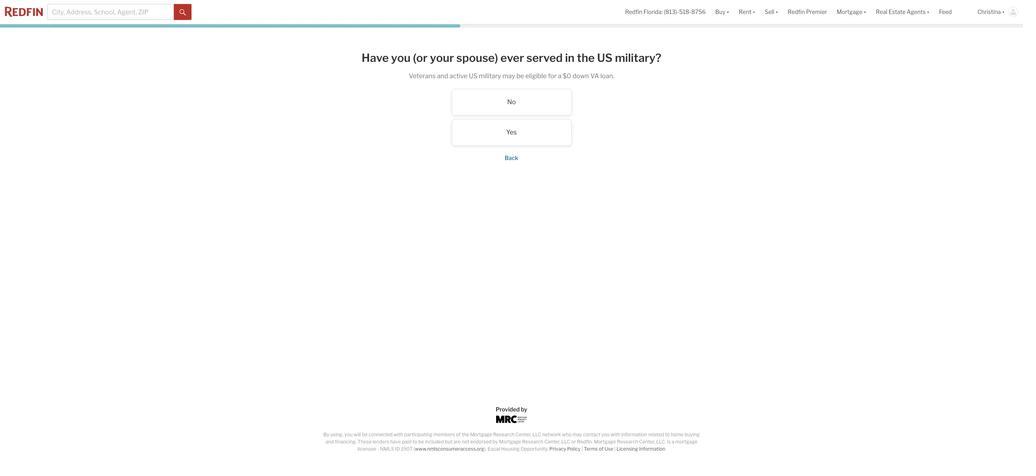 Task type: locate. For each thing, give the bounding box(es) containing it.
contact
[[583, 432, 600, 438]]

llc up the privacy policy 'link'
[[561, 439, 570, 445]]

the
[[577, 51, 595, 65], [462, 432, 469, 438]]

lenders
[[373, 439, 389, 445]]

|
[[582, 447, 583, 453], [614, 447, 616, 453]]

1 vertical spatial a
[[672, 439, 674, 445]]

sell ▾
[[765, 9, 778, 15]]

2 ▾ from the left
[[753, 9, 755, 15]]

center, down network on the bottom
[[544, 439, 560, 445]]

1 horizontal spatial and
[[437, 72, 448, 80]]

4 ▾ from the left
[[864, 9, 866, 15]]

buying
[[685, 432, 700, 438]]

$0
[[563, 72, 571, 80]]

mortgage left real
[[837, 9, 862, 15]]

-
[[377, 447, 379, 453]]

a left "$0"
[[558, 72, 561, 80]]

2 horizontal spatial be
[[516, 72, 524, 80]]

1 horizontal spatial redfin
[[788, 9, 805, 15]]

research up opportunity.
[[522, 439, 543, 445]]

1 vertical spatial the
[[462, 432, 469, 438]]

llc up opportunity.
[[532, 432, 541, 438]]

to up is at bottom
[[665, 432, 670, 438]]

and down by
[[326, 439, 334, 445]]

2 redfin from the left
[[788, 9, 805, 15]]

premier
[[806, 9, 827, 15]]

1 horizontal spatial be
[[418, 439, 424, 445]]

a right is at bottom
[[672, 439, 674, 445]]

have you (or your spouse) ever served in the us military?
[[362, 51, 661, 65]]

1 horizontal spatial of
[[599, 447, 604, 453]]

0 horizontal spatial to
[[413, 439, 417, 445]]

feed button
[[934, 0, 973, 24]]

▾
[[727, 9, 729, 15], [753, 9, 755, 15], [776, 9, 778, 15], [864, 9, 866, 15], [927, 9, 929, 15], [1002, 9, 1005, 15]]

and left the active
[[437, 72, 448, 80]]

1 horizontal spatial a
[[672, 439, 674, 445]]

0 horizontal spatial be
[[362, 432, 368, 438]]

a
[[558, 72, 561, 80], [672, 439, 674, 445]]

back button
[[505, 155, 518, 161]]

connected
[[369, 432, 393, 438]]

us military?
[[597, 51, 661, 65]]

of left "use"
[[599, 447, 604, 453]]

1 horizontal spatial |
[[614, 447, 616, 453]]

you left "(or"
[[391, 51, 411, 65]]

included
[[425, 439, 444, 445]]

have
[[362, 51, 389, 65]]

of inside by using, you will be connected with participating members of the mortgage research center, llc network who may contact you with information related to home buying and financing. these lenders have paid to be included but are not endorsed by mortgage research center, llc or redfin. mortgage research center, llc. is a mortgage licensee - nmls id 1907 (
[[456, 432, 461, 438]]

of up are
[[456, 432, 461, 438]]

be down participating
[[418, 439, 424, 445]]

feed
[[939, 9, 952, 15]]

mortgage up "use"
[[594, 439, 616, 445]]

0 vertical spatial of
[[456, 432, 461, 438]]

1 horizontal spatial may
[[573, 432, 582, 438]]

2 horizontal spatial research
[[617, 439, 638, 445]]

florida:
[[644, 9, 663, 15]]

0 vertical spatial the
[[577, 51, 595, 65]]

▾ for buy ▾
[[727, 9, 729, 15]]

you up financing.
[[344, 432, 353, 438]]

0 horizontal spatial may
[[502, 72, 515, 80]]

mortgage ▾ button
[[832, 0, 871, 24]]

research up housing
[[493, 432, 514, 438]]

participating
[[404, 432, 432, 438]]

back
[[505, 155, 518, 161]]

or
[[571, 439, 576, 445]]

0 horizontal spatial with
[[394, 432, 403, 438]]

0 horizontal spatial the
[[462, 432, 469, 438]]

0 horizontal spatial a
[[558, 72, 561, 80]]

2 vertical spatial be
[[418, 439, 424, 445]]

▾ for rent ▾
[[753, 9, 755, 15]]

(
[[414, 447, 415, 453]]

1 redfin from the left
[[625, 9, 642, 15]]

the up not
[[462, 432, 469, 438]]

1 vertical spatial llc
[[561, 439, 570, 445]]

veterans
[[409, 72, 436, 80]]

1 horizontal spatial by
[[521, 407, 527, 413]]

0 vertical spatial by
[[521, 407, 527, 413]]

a inside by using, you will be connected with participating members of the mortgage research center, llc network who may contact you with information related to home buying and financing. these lenders have paid to be included but are not endorsed by mortgage research center, llc or redfin. mortgage research center, llc. is a mortgage licensee - nmls id 1907 (
[[672, 439, 674, 445]]

▾ for sell ▾
[[776, 9, 778, 15]]

1 horizontal spatial you
[[391, 51, 411, 65]]

1 horizontal spatial with
[[611, 432, 620, 438]]

the right in
[[577, 51, 595, 65]]

| right "use"
[[614, 447, 616, 453]]

center, up 'information' at the bottom of the page
[[639, 439, 655, 445]]

served
[[526, 51, 563, 65]]

mortgage up endorsed
[[470, 432, 492, 438]]

www.nmlsconsumeraccess.org link
[[415, 447, 484, 453]]

may down have you (or your spouse) ever served in the us military?
[[502, 72, 515, 80]]

| down redfin.
[[582, 447, 583, 453]]

to up (
[[413, 439, 417, 445]]

0 horizontal spatial redfin
[[625, 9, 642, 15]]

terms
[[584, 447, 598, 453]]

www.nmlsconsumeraccess.org
[[415, 447, 484, 453]]

eligible
[[525, 72, 547, 80]]

using,
[[330, 432, 343, 438]]

redfin for redfin premier
[[788, 9, 805, 15]]

redfin premier button
[[783, 0, 832, 24]]

llc
[[532, 432, 541, 438], [561, 439, 570, 445]]

center, up opportunity.
[[515, 432, 531, 438]]

1 ▾ from the left
[[727, 9, 729, 15]]

may up or on the bottom of page
[[573, 432, 582, 438]]

may
[[502, 72, 515, 80], [573, 432, 582, 438]]

center,
[[515, 432, 531, 438], [544, 439, 560, 445], [639, 439, 655, 445]]

City, Address, School, Agent, ZIP search field
[[48, 4, 174, 20]]

1 vertical spatial by
[[493, 439, 498, 445]]

equal
[[488, 447, 500, 453]]

be left eligible
[[516, 72, 524, 80]]

redfin left the florida:
[[625, 9, 642, 15]]

0 horizontal spatial research
[[493, 432, 514, 438]]

1 vertical spatial may
[[573, 432, 582, 438]]

▾ right christina
[[1002, 9, 1005, 15]]

0 horizontal spatial of
[[456, 432, 461, 438]]

rent ▾ button
[[739, 0, 755, 24]]

1 horizontal spatial the
[[577, 51, 595, 65]]

with
[[394, 432, 403, 438], [611, 432, 620, 438]]

0 horizontal spatial and
[[326, 439, 334, 445]]

1907
[[401, 447, 413, 453]]

1 horizontal spatial to
[[665, 432, 670, 438]]

research
[[493, 432, 514, 438], [522, 439, 543, 445], [617, 439, 638, 445]]

1 vertical spatial to
[[413, 439, 417, 445]]

rent ▾ button
[[734, 0, 760, 24]]

research up the licensing on the bottom right of the page
[[617, 439, 638, 445]]

3 ▾ from the left
[[776, 9, 778, 15]]

0 vertical spatial may
[[502, 72, 515, 80]]

2 | from the left
[[614, 447, 616, 453]]

▾ right "agents"
[[927, 9, 929, 15]]

redfin premier
[[788, 9, 827, 15]]

real
[[876, 9, 887, 15]]

with up have at the bottom of the page
[[394, 432, 403, 438]]

you right contact
[[601, 432, 610, 438]]

by up mortgage research center 'image'
[[521, 407, 527, 413]]

sell ▾ button
[[760, 0, 783, 24]]

privacy policy link
[[549, 447, 581, 453]]

to
[[665, 432, 670, 438], [413, 439, 417, 445]]

1 horizontal spatial llc
[[561, 439, 570, 445]]

▾ right buy
[[727, 9, 729, 15]]

redfin left premier
[[788, 9, 805, 15]]

home
[[671, 432, 684, 438]]

by up the equal
[[493, 439, 498, 445]]

buy ▾ button
[[711, 0, 734, 24]]

2 with from the left
[[611, 432, 620, 438]]

2 horizontal spatial center,
[[639, 439, 655, 445]]

0 horizontal spatial |
[[582, 447, 583, 453]]

1 vertical spatial of
[[599, 447, 604, 453]]

who
[[562, 432, 572, 438]]

related
[[648, 432, 664, 438]]

▾ left real
[[864, 9, 866, 15]]

www.nmlsconsumeraccess.org ). equal housing opportunity. privacy policy | terms of use | licensing information
[[415, 447, 665, 453]]

▾ right sell at the right top of page
[[776, 9, 778, 15]]

0 horizontal spatial llc
[[532, 432, 541, 438]]

you
[[391, 51, 411, 65], [344, 432, 353, 438], [601, 432, 610, 438]]

have you (or your spouse) ever served in the us military? option group
[[352, 89, 671, 146]]

redfin inside button
[[788, 9, 805, 15]]

mortgage
[[837, 9, 862, 15], [470, 432, 492, 438], [499, 439, 521, 445], [594, 439, 616, 445]]

will
[[354, 432, 361, 438]]

0 vertical spatial to
[[665, 432, 670, 438]]

estate
[[889, 9, 906, 15]]

ever
[[500, 51, 524, 65]]

not
[[462, 439, 469, 445]]

id
[[395, 447, 400, 453]]

1 vertical spatial and
[[326, 439, 334, 445]]

information
[[621, 432, 647, 438]]

▾ right rent
[[753, 9, 755, 15]]

6 ▾ from the left
[[1002, 9, 1005, 15]]

be up these
[[362, 432, 368, 438]]

spouse)
[[456, 51, 498, 65]]

0 vertical spatial llc
[[532, 432, 541, 438]]

with up "use"
[[611, 432, 620, 438]]

0 horizontal spatial by
[[493, 439, 498, 445]]

of for members
[[456, 432, 461, 438]]



Task type: describe. For each thing, give the bounding box(es) containing it.
down
[[572, 72, 589, 80]]

use
[[605, 447, 613, 453]]

▾ for christina ▾
[[1002, 9, 1005, 15]]

redfin.
[[577, 439, 593, 445]]

military
[[479, 72, 501, 80]]

mortgage
[[675, 439, 697, 445]]

redfin florida: (813)-518-8756
[[625, 9, 706, 15]]

network
[[542, 432, 561, 438]]

0 vertical spatial and
[[437, 72, 448, 80]]

yes
[[506, 129, 517, 136]]

518-
[[679, 9, 691, 15]]

and inside by using, you will be connected with participating members of the mortgage research center, llc network who may contact you with information related to home buying and financing. these lenders have paid to be included but are not endorsed by mortgage research center, llc or redfin. mortgage research center, llc. is a mortgage licensee - nmls id 1907 (
[[326, 439, 334, 445]]

1 vertical spatial be
[[362, 432, 368, 438]]

christina
[[977, 9, 1001, 15]]

in
[[565, 51, 575, 65]]

rent
[[739, 9, 751, 15]]

real estate agents ▾ link
[[876, 0, 929, 24]]

is
[[667, 439, 671, 445]]

financing.
[[335, 439, 357, 445]]

1 horizontal spatial center,
[[544, 439, 560, 445]]

sell ▾ button
[[765, 0, 778, 24]]

mortgage inside dropdown button
[[837, 9, 862, 15]]

information
[[639, 447, 665, 453]]

for
[[548, 72, 557, 80]]

mortgage ▾ button
[[837, 0, 866, 24]]

policy
[[567, 447, 581, 453]]

submit search image
[[180, 9, 186, 15]]

provided
[[496, 407, 520, 413]]

provided by
[[496, 407, 527, 413]]

but
[[445, 439, 453, 445]]

1 | from the left
[[582, 447, 583, 453]]

by
[[323, 432, 329, 438]]

these
[[358, 439, 372, 445]]

licensing information link
[[617, 447, 665, 453]]

0 horizontal spatial center,
[[515, 432, 531, 438]]

us
[[469, 72, 477, 80]]

(or
[[413, 51, 428, 65]]

real estate agents ▾ button
[[871, 0, 934, 24]]

real estate agents ▾
[[876, 9, 929, 15]]

of for terms
[[599, 447, 604, 453]]

privacy
[[549, 447, 566, 453]]

▾ for mortgage ▾
[[864, 9, 866, 15]]

llc.
[[656, 439, 666, 445]]

by inside by using, you will be connected with participating members of the mortgage research center, llc network who may contact you with information related to home buying and financing. these lenders have paid to be included but are not endorsed by mortgage research center, llc or redfin. mortgage research center, llc. is a mortgage licensee - nmls id 1907 (
[[493, 439, 498, 445]]

buy ▾ button
[[715, 0, 729, 24]]

rent ▾
[[739, 9, 755, 15]]

2 horizontal spatial you
[[601, 432, 610, 438]]

buy ▾
[[715, 9, 729, 15]]

endorsed
[[470, 439, 492, 445]]

1 with from the left
[[394, 432, 403, 438]]

sell
[[765, 9, 774, 15]]

christina ▾
[[977, 9, 1005, 15]]

the inside by using, you will be connected with participating members of the mortgage research center, llc network who may contact you with information related to home buying and financing. these lenders have paid to be included but are not endorsed by mortgage research center, llc or redfin. mortgage research center, llc. is a mortgage licensee - nmls id 1907 (
[[462, 432, 469, 438]]

licensing
[[617, 447, 638, 453]]

veterans and active us military may be eligible for a $0 down va loan.
[[409, 72, 614, 80]]

va loan.
[[590, 72, 614, 80]]

have
[[390, 439, 401, 445]]

paid
[[402, 439, 412, 445]]

).
[[484, 447, 487, 453]]

0 vertical spatial a
[[558, 72, 561, 80]]

agents
[[907, 9, 926, 15]]

5 ▾ from the left
[[927, 9, 929, 15]]

nmls
[[380, 447, 394, 453]]

licensee
[[358, 447, 376, 453]]

by using, you will be connected with participating members of the mortgage research center, llc network who may contact you with information related to home buying and financing. these lenders have paid to be included but are not endorsed by mortgage research center, llc or redfin. mortgage research center, llc. is a mortgage licensee - nmls id 1907 (
[[323, 432, 700, 453]]

8756
[[691, 9, 706, 15]]

mortgage research center image
[[496, 416, 527, 424]]

redfin for redfin florida: (813)-518-8756
[[625, 9, 642, 15]]

opportunity.
[[521, 447, 548, 453]]

members
[[434, 432, 455, 438]]

0 vertical spatial be
[[516, 72, 524, 80]]

are
[[454, 439, 461, 445]]

housing
[[501, 447, 520, 453]]

0 horizontal spatial you
[[344, 432, 353, 438]]

active
[[449, 72, 467, 80]]

terms of use link
[[584, 447, 613, 453]]

1 horizontal spatial research
[[522, 439, 543, 445]]

may inside by using, you will be connected with participating members of the mortgage research center, llc network who may contact you with information related to home buying and financing. these lenders have paid to be included but are not endorsed by mortgage research center, llc or redfin. mortgage research center, llc. is a mortgage licensee - nmls id 1907 (
[[573, 432, 582, 438]]

mortgage up housing
[[499, 439, 521, 445]]

mortgage ▾
[[837, 9, 866, 15]]

(813)-
[[664, 9, 679, 15]]



Task type: vqa. For each thing, say whether or not it's contained in the screenshot.
A within By using, you will be connected with participating members of the Mortgage Research Center, LLC network who may contact you with information related to home buying and financing. These lenders have paid to be included but are not endorsed by Mortgage Research Center, LLC or Redfin. Mortgage Research Center, LLC. is a mortgage licensee - NMLS ID 1907 (
yes



